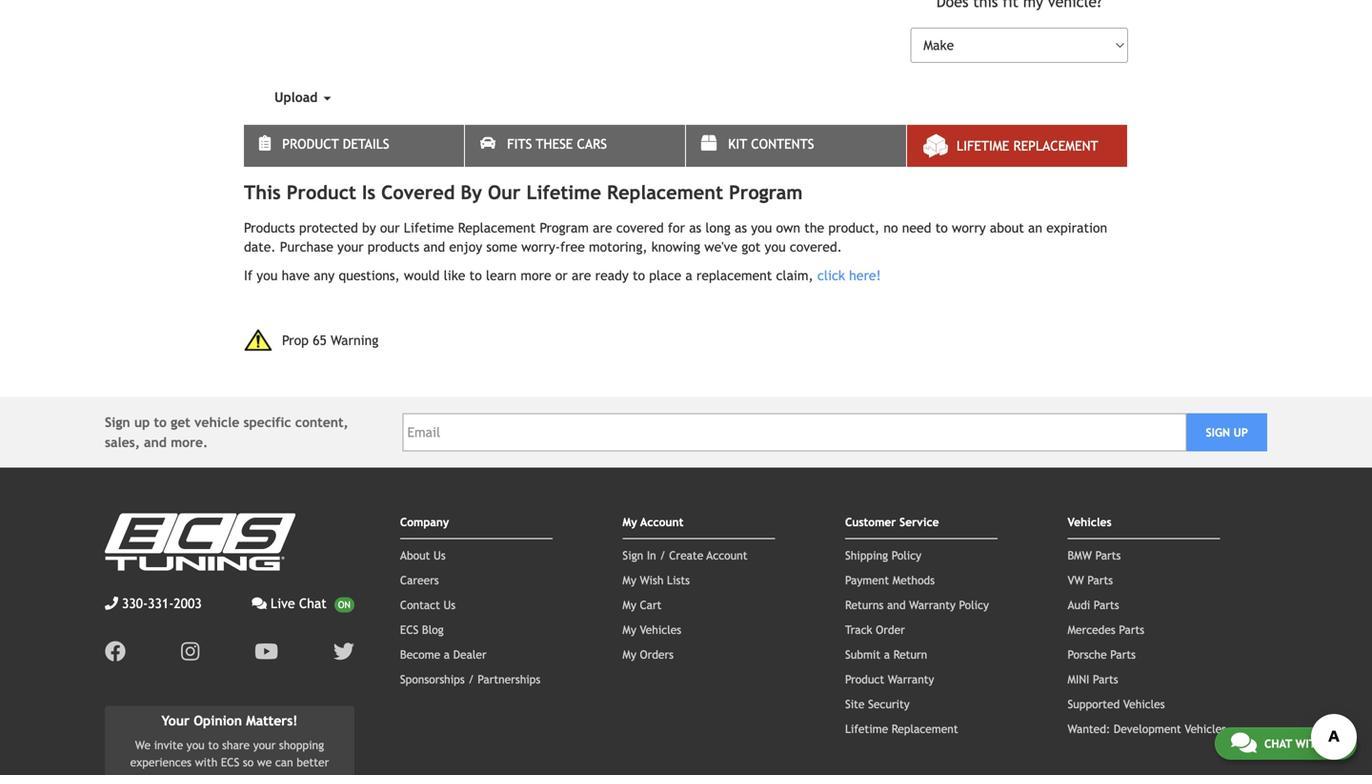 Task type: vqa. For each thing, say whether or not it's contained in the screenshot.
we
yes



Task type: locate. For each thing, give the bounding box(es) containing it.
phone image
[[105, 597, 118, 610]]

my for my orders
[[623, 648, 637, 661]]

with right comments icon
[[1296, 737, 1324, 750]]

vehicles up wanted: development vehicles link
[[1124, 698, 1166, 711]]

returns and warranty policy link
[[846, 598, 989, 612]]

sign inside button
[[1206, 426, 1231, 439]]

1 vertical spatial are
[[572, 268, 591, 283]]

cars
[[577, 136, 607, 152]]

and up would
[[424, 239, 445, 255]]

my left orders
[[623, 648, 637, 661]]

replacement
[[697, 268, 772, 283]]

2 as from the left
[[735, 220, 747, 236]]

warranty down methods
[[910, 598, 956, 612]]

0 horizontal spatial and
[[144, 435, 167, 450]]

warranty
[[910, 598, 956, 612], [888, 673, 935, 686]]

knowing
[[652, 239, 701, 255]]

shipping policy
[[846, 549, 922, 562]]

2 horizontal spatial sign
[[1206, 426, 1231, 439]]

product warranty link
[[846, 673, 935, 686]]

1 vertical spatial warranty
[[888, 673, 935, 686]]

0 horizontal spatial a
[[444, 648, 450, 661]]

as up got
[[735, 220, 747, 236]]

a right place
[[686, 268, 693, 283]]

lifetime replacement up an
[[957, 138, 1099, 154]]

parts up porsche parts link
[[1120, 623, 1145, 637]]

free
[[561, 239, 585, 255]]

1 my from the top
[[623, 515, 638, 529]]

your down by
[[338, 239, 364, 255]]

product warranty
[[846, 673, 935, 686]]

porsche
[[1068, 648, 1107, 661]]

mini
[[1068, 673, 1090, 686]]

4 my from the top
[[623, 623, 637, 637]]

as right for
[[689, 220, 702, 236]]

lifetime
[[957, 138, 1010, 154], [527, 181, 602, 204], [404, 220, 454, 236], [846, 722, 889, 736]]

0 vertical spatial chat
[[299, 596, 327, 611]]

us right contact
[[444, 598, 456, 612]]

parts down mercedes parts
[[1111, 648, 1136, 661]]

sponsorships / partnerships link
[[400, 673, 541, 686]]

0 horizontal spatial account
[[641, 515, 684, 529]]

are
[[593, 220, 613, 236], [572, 268, 591, 283]]

product down submit
[[846, 673, 885, 686]]

to left get on the left
[[154, 415, 167, 430]]

ecs left blog
[[400, 623, 419, 637]]

chat right live
[[299, 596, 327, 611]]

a left dealer on the bottom of page
[[444, 648, 450, 661]]

1 vertical spatial chat
[[1265, 737, 1293, 750]]

0 vertical spatial us
[[434, 549, 446, 562]]

so
[[243, 755, 254, 769]]

vehicles left comments icon
[[1185, 722, 1227, 736]]

1 horizontal spatial ecs
[[400, 623, 419, 637]]

sign
[[105, 415, 130, 430], [1206, 426, 1231, 439], [623, 549, 644, 562]]

us right about
[[434, 549, 446, 562]]

0 vertical spatial account
[[641, 515, 684, 529]]

1 horizontal spatial program
[[729, 181, 803, 204]]

an
[[1029, 220, 1043, 236]]

details
[[343, 136, 390, 152]]

3 my from the top
[[623, 598, 637, 612]]

2 vertical spatial product
[[846, 673, 885, 686]]

0 horizontal spatial up
[[134, 415, 150, 430]]

sign up
[[1206, 426, 1249, 439]]

1 vertical spatial product
[[287, 181, 356, 204]]

and
[[424, 239, 445, 255], [144, 435, 167, 450], [888, 598, 906, 612]]

wish
[[640, 574, 664, 587]]

account up in
[[641, 515, 684, 529]]

parts down porsche parts link
[[1093, 673, 1119, 686]]

1 horizontal spatial chat
[[1265, 737, 1293, 750]]

in
[[647, 549, 657, 562]]

kit contents link
[[686, 125, 907, 167]]

become a dealer link
[[400, 648, 487, 661]]

with inside we invite you to share your shopping experiences with ecs so we can better meet your needs.
[[195, 755, 218, 769]]

prop 65 warning image
[[244, 329, 273, 351]]

fits these cars
[[507, 136, 607, 152]]

ecs left so
[[221, 755, 240, 769]]

covered.
[[790, 239, 843, 255]]

our
[[380, 220, 400, 236]]

1 vertical spatial us
[[444, 598, 456, 612]]

1 horizontal spatial as
[[735, 220, 747, 236]]

my up my wish lists link
[[623, 515, 638, 529]]

about us link
[[400, 549, 446, 562]]

product details link
[[244, 125, 464, 167]]

account right create
[[707, 549, 748, 562]]

lifetime replacement down security
[[846, 722, 959, 736]]

chat right comments icon
[[1265, 737, 1293, 750]]

5 my from the top
[[623, 648, 637, 661]]

2 horizontal spatial your
[[338, 239, 364, 255]]

to right need
[[936, 220, 948, 236]]

click here! link
[[818, 268, 882, 283]]

0 horizontal spatial program
[[540, 220, 589, 236]]

331-
[[148, 596, 174, 611]]

0 vertical spatial /
[[660, 549, 666, 562]]

up inside sign up button
[[1234, 426, 1249, 439]]

0 vertical spatial with
[[1296, 737, 1324, 750]]

0 horizontal spatial are
[[572, 268, 591, 283]]

replacement down security
[[892, 722, 959, 736]]

we invite you to share your shopping experiences with ecs so we can better meet your needs.
[[130, 738, 329, 775]]

/
[[660, 549, 666, 562], [468, 673, 474, 686]]

1 vertical spatial policy
[[960, 598, 989, 612]]

parts for vw parts
[[1088, 574, 1114, 587]]

0 horizontal spatial sign
[[105, 415, 130, 430]]

my cart link
[[623, 598, 662, 612]]

submit
[[846, 648, 881, 661]]

us for about us
[[434, 549, 446, 562]]

you inside we invite you to share your shopping experiences with ecs so we can better meet your needs.
[[187, 738, 205, 752]]

product down 'upload' dropdown button
[[282, 136, 339, 152]]

us right comments icon
[[1328, 737, 1341, 750]]

worry-
[[522, 239, 561, 255]]

parts right bmw
[[1096, 549, 1121, 562]]

lifetime replacement link down security
[[846, 722, 959, 736]]

opinion
[[194, 713, 242, 729]]

youtube logo image
[[255, 641, 278, 662]]

products
[[368, 239, 420, 255]]

lifetime down covered
[[404, 220, 454, 236]]

Email email field
[[403, 413, 1187, 452]]

kit
[[729, 136, 748, 152]]

1 horizontal spatial sign
[[623, 549, 644, 562]]

place
[[649, 268, 682, 283]]

questions,
[[339, 268, 400, 283]]

to left share
[[208, 738, 219, 752]]

no
[[884, 220, 899, 236]]

2 horizontal spatial and
[[888, 598, 906, 612]]

/ down dealer on the bottom of page
[[468, 673, 474, 686]]

0 vertical spatial and
[[424, 239, 445, 255]]

1 horizontal spatial with
[[1296, 737, 1324, 750]]

lists
[[667, 574, 690, 587]]

and up order
[[888, 598, 906, 612]]

0 vertical spatial are
[[593, 220, 613, 236]]

if you have any questions, would like to learn more or are ready to place a replacement claim, click here!
[[244, 268, 882, 283]]

0 vertical spatial product
[[282, 136, 339, 152]]

warranty down the return
[[888, 673, 935, 686]]

mini parts link
[[1068, 673, 1119, 686]]

to inside products protected by our lifetime replacement program are covered for as long as you own the product, no need to worry about an expiration date. purchase your products and enjoy some worry-free motoring, knowing we've got you covered.
[[936, 220, 948, 236]]

vehicle
[[194, 415, 240, 430]]

vehicles up orders
[[640, 623, 682, 637]]

0 horizontal spatial as
[[689, 220, 702, 236]]

program up free
[[540, 220, 589, 236]]

my for my vehicles
[[623, 623, 637, 637]]

my for my account
[[623, 515, 638, 529]]

2 horizontal spatial a
[[884, 648, 890, 661]]

parts right vw
[[1088, 574, 1114, 587]]

0 horizontal spatial with
[[195, 755, 218, 769]]

have
[[282, 268, 310, 283]]

0 vertical spatial program
[[729, 181, 803, 204]]

you right invite
[[187, 738, 205, 752]]

vehicles up the bmw parts link
[[1068, 515, 1112, 529]]

up for sign up to get vehicle specific content, sales, and more.
[[134, 415, 150, 430]]

my down my cart at bottom left
[[623, 623, 637, 637]]

ecs inside we invite you to share your shopping experiences with ecs so we can better meet your needs.
[[221, 755, 240, 769]]

product up protected
[[287, 181, 356, 204]]

ecs
[[400, 623, 419, 637], [221, 755, 240, 769]]

twitter logo image
[[334, 641, 355, 662]]

enjoy
[[449, 239, 483, 255]]

your opinion matters!
[[162, 713, 298, 729]]

1 vertical spatial with
[[195, 755, 218, 769]]

0 horizontal spatial chat
[[299, 596, 327, 611]]

we
[[135, 738, 151, 752]]

1 vertical spatial /
[[468, 673, 474, 686]]

return
[[894, 648, 928, 661]]

parts up 'mercedes parts' link
[[1094, 598, 1120, 612]]

1 vertical spatial account
[[707, 549, 748, 562]]

0 vertical spatial lifetime replacement link
[[908, 125, 1128, 167]]

track
[[846, 623, 873, 637]]

covered
[[617, 220, 664, 236]]

are right or
[[572, 268, 591, 283]]

program inside products protected by our lifetime replacement program are covered for as long as you own the product, no need to worry about an expiration date. purchase your products and enjoy some worry-free motoring, knowing we've got you covered.
[[540, 220, 589, 236]]

1 vertical spatial lifetime replacement link
[[846, 722, 959, 736]]

1 vertical spatial your
[[253, 738, 276, 752]]

1 horizontal spatial policy
[[960, 598, 989, 612]]

sign for sign up to get vehicle specific content, sales, and more.
[[105, 415, 130, 430]]

your up we
[[253, 738, 276, 752]]

sign inside the sign up to get vehicle specific content, sales, and more.
[[105, 415, 130, 430]]

replacement up some
[[458, 220, 536, 236]]

our
[[488, 181, 521, 204]]

your right meet
[[215, 773, 237, 775]]

lifetime replacement link up about
[[908, 125, 1128, 167]]

0 vertical spatial lifetime replacement
[[957, 138, 1099, 154]]

1 horizontal spatial are
[[593, 220, 613, 236]]

1 vertical spatial ecs
[[221, 755, 240, 769]]

1 vertical spatial and
[[144, 435, 167, 450]]

1 horizontal spatial and
[[424, 239, 445, 255]]

are inside products protected by our lifetime replacement program are covered for as long as you own the product, no need to worry about an expiration date. purchase your products and enjoy some worry-free motoring, knowing we've got you covered.
[[593, 220, 613, 236]]

0 vertical spatial your
[[338, 239, 364, 255]]

sign for sign up
[[1206, 426, 1231, 439]]

payment methods
[[846, 574, 935, 587]]

audi
[[1068, 598, 1091, 612]]

we
[[257, 755, 272, 769]]

and right sales,
[[144, 435, 167, 450]]

chat inside "link"
[[299, 596, 327, 611]]

sign for sign in / create account
[[623, 549, 644, 562]]

1 vertical spatial lifetime replacement
[[846, 722, 959, 736]]

site security link
[[846, 698, 910, 711]]

prop 65 warning
[[282, 333, 379, 348]]

are up motoring,
[[593, 220, 613, 236]]

returns
[[846, 598, 884, 612]]

lifetime up worry
[[957, 138, 1010, 154]]

2 my from the top
[[623, 574, 637, 587]]

wanted:
[[1068, 722, 1111, 736]]

upload button
[[244, 78, 362, 116]]

0 horizontal spatial policy
[[892, 549, 922, 562]]

can
[[275, 755, 293, 769]]

mercedes
[[1068, 623, 1116, 637]]

0 horizontal spatial ecs
[[221, 755, 240, 769]]

2 vertical spatial your
[[215, 773, 237, 775]]

to inside we invite you to share your shopping experiences with ecs so we can better meet your needs.
[[208, 738, 219, 752]]

payment methods link
[[846, 574, 935, 587]]

chat
[[299, 596, 327, 611], [1265, 737, 1293, 750]]

you right if
[[257, 268, 278, 283]]

cart
[[640, 598, 662, 612]]

up inside the sign up to get vehicle specific content, sales, and more.
[[134, 415, 150, 430]]

/ right in
[[660, 549, 666, 562]]

to inside the sign up to get vehicle specific content, sales, and more.
[[154, 415, 167, 430]]

0 horizontal spatial /
[[468, 673, 474, 686]]

parts
[[1096, 549, 1121, 562], [1088, 574, 1114, 587], [1094, 598, 1120, 612], [1120, 623, 1145, 637], [1111, 648, 1136, 661], [1093, 673, 1119, 686]]

like
[[444, 268, 466, 283]]

with up meet
[[195, 755, 218, 769]]

become
[[400, 648, 441, 661]]

account
[[641, 515, 684, 529], [707, 549, 748, 562]]

replacement inside products protected by our lifetime replacement program are covered for as long as you own the product, no need to worry about an expiration date. purchase your products and enjoy some worry-free motoring, knowing we've got you covered.
[[458, 220, 536, 236]]

meet
[[185, 773, 211, 775]]

returns and warranty policy
[[846, 598, 989, 612]]

lifetime down fits these cars link
[[527, 181, 602, 204]]

security
[[869, 698, 910, 711]]

1 vertical spatial program
[[540, 220, 589, 236]]

instagram logo image
[[181, 641, 199, 662]]

claim,
[[777, 268, 814, 283]]

my left wish
[[623, 574, 637, 587]]

program up own on the right
[[729, 181, 803, 204]]

your inside products protected by our lifetime replacement program are covered for as long as you own the product, no need to worry about an expiration date. purchase your products and enjoy some worry-free motoring, knowing we've got you covered.
[[338, 239, 364, 255]]

a left the return
[[884, 648, 890, 661]]

1 horizontal spatial up
[[1234, 426, 1249, 439]]

my left cart
[[623, 598, 637, 612]]



Task type: describe. For each thing, give the bounding box(es) containing it.
this product is covered by our lifetime replacement program
[[244, 181, 803, 204]]

up for sign up
[[1234, 426, 1249, 439]]

to left place
[[633, 268, 645, 283]]

the
[[805, 220, 825, 236]]

1 as from the left
[[689, 220, 702, 236]]

company
[[400, 515, 449, 529]]

and inside the sign up to get vehicle specific content, sales, and more.
[[144, 435, 167, 450]]

product for product details
[[282, 136, 339, 152]]

wanted: development vehicles
[[1068, 722, 1227, 736]]

live chat link
[[252, 594, 355, 614]]

to right like
[[470, 268, 482, 283]]

my for my cart
[[623, 598, 637, 612]]

submit a return link
[[846, 648, 928, 661]]

ready
[[595, 268, 629, 283]]

vw parts
[[1068, 574, 1114, 587]]

track order link
[[846, 623, 906, 637]]

development
[[1114, 722, 1182, 736]]

purchase
[[280, 239, 334, 255]]

warning
[[331, 333, 379, 348]]

parts for mercedes parts
[[1120, 623, 1145, 637]]

shipping policy link
[[846, 549, 922, 562]]

fits these cars link
[[465, 125, 685, 167]]

chat with us link
[[1215, 727, 1358, 760]]

sign in / create account link
[[623, 549, 748, 562]]

covered
[[381, 181, 455, 204]]

a for company
[[444, 648, 450, 661]]

experiences
[[130, 755, 192, 769]]

date.
[[244, 239, 276, 255]]

share
[[222, 738, 250, 752]]

contact
[[400, 598, 440, 612]]

you down own on the right
[[765, 239, 786, 255]]

learn
[[486, 268, 517, 283]]

any
[[314, 268, 335, 283]]

customer
[[846, 515, 897, 529]]

careers
[[400, 574, 439, 587]]

ecs blog link
[[400, 623, 444, 637]]

lifetime inside 'lifetime replacement' link
[[957, 138, 1010, 154]]

if
[[244, 268, 253, 283]]

needs.
[[241, 773, 275, 775]]

my wish lists
[[623, 574, 690, 587]]

chat with us
[[1265, 737, 1341, 750]]

supported vehicles link
[[1068, 698, 1166, 711]]

replacement up for
[[607, 181, 724, 204]]

about
[[400, 549, 430, 562]]

about us
[[400, 549, 446, 562]]

comments image
[[252, 597, 267, 610]]

my vehicles link
[[623, 623, 682, 637]]

1 horizontal spatial a
[[686, 268, 693, 283]]

lifetime inside products protected by our lifetime replacement program are covered for as long as you own the product, no need to worry about an expiration date. purchase your products and enjoy some worry-free motoring, knowing we've got you covered.
[[404, 220, 454, 236]]

long
[[706, 220, 731, 236]]

partnerships
[[478, 673, 541, 686]]

sign in / create account
[[623, 549, 748, 562]]

products protected by our lifetime replacement program are covered for as long as you own the product, no need to worry about an expiration date. purchase your products and enjoy some worry-free motoring, knowing we've got you covered.
[[244, 220, 1108, 255]]

and inside products protected by our lifetime replacement program are covered for as long as you own the product, no need to worry about an expiration date. purchase your products and enjoy some worry-free motoring, knowing we've got you covered.
[[424, 239, 445, 255]]

2 vertical spatial us
[[1328, 737, 1341, 750]]

facebook logo image
[[105, 641, 126, 662]]

prop
[[282, 333, 309, 348]]

products
[[244, 220, 295, 236]]

contact us
[[400, 598, 456, 612]]

this
[[244, 181, 281, 204]]

65
[[313, 333, 327, 348]]

for
[[668, 220, 685, 236]]

contents
[[751, 136, 815, 152]]

porsche parts link
[[1068, 648, 1136, 661]]

by
[[362, 220, 376, 236]]

sponsorships / partnerships
[[400, 673, 541, 686]]

expiration
[[1047, 220, 1108, 236]]

a for customer service
[[884, 648, 890, 661]]

2003
[[174, 596, 202, 611]]

need
[[903, 220, 932, 236]]

1 horizontal spatial your
[[253, 738, 276, 752]]

by
[[461, 181, 482, 204]]

my account
[[623, 515, 684, 529]]

blog
[[422, 623, 444, 637]]

live chat
[[271, 596, 327, 611]]

comments image
[[1232, 731, 1257, 754]]

0 vertical spatial warranty
[[910, 598, 956, 612]]

is
[[362, 181, 376, 204]]

parts for audi parts
[[1094, 598, 1120, 612]]

us for contact us
[[444, 598, 456, 612]]

0 vertical spatial ecs
[[400, 623, 419, 637]]

2 vertical spatial and
[[888, 598, 906, 612]]

submit a return
[[846, 648, 928, 661]]

live
[[271, 596, 295, 611]]

0 vertical spatial policy
[[892, 549, 922, 562]]

parts for bmw parts
[[1096, 549, 1121, 562]]

service
[[900, 515, 940, 529]]

you up got
[[751, 220, 772, 236]]

ecs tuning image
[[105, 514, 296, 571]]

my wish lists link
[[623, 574, 690, 587]]

or
[[556, 268, 568, 283]]

invite
[[154, 738, 183, 752]]

parts for porsche parts
[[1111, 648, 1136, 661]]

replacement up an
[[1014, 138, 1099, 154]]

would
[[404, 268, 440, 283]]

0 horizontal spatial your
[[215, 773, 237, 775]]

parts for mini parts
[[1093, 673, 1119, 686]]

lifetime down site security
[[846, 722, 889, 736]]

product details
[[282, 136, 390, 152]]

order
[[876, 623, 906, 637]]

1 horizontal spatial account
[[707, 549, 748, 562]]

product for product warranty
[[846, 673, 885, 686]]

protected
[[299, 220, 358, 236]]

more.
[[171, 435, 208, 450]]

here!
[[850, 268, 882, 283]]

payment
[[846, 574, 890, 587]]

become a dealer
[[400, 648, 487, 661]]

upload
[[275, 90, 322, 105]]

bmw
[[1068, 549, 1093, 562]]

sponsorships
[[400, 673, 465, 686]]

my cart
[[623, 598, 662, 612]]

supported vehicles
[[1068, 698, 1166, 711]]

1 horizontal spatial /
[[660, 549, 666, 562]]

my for my wish lists
[[623, 574, 637, 587]]

better
[[297, 755, 329, 769]]



